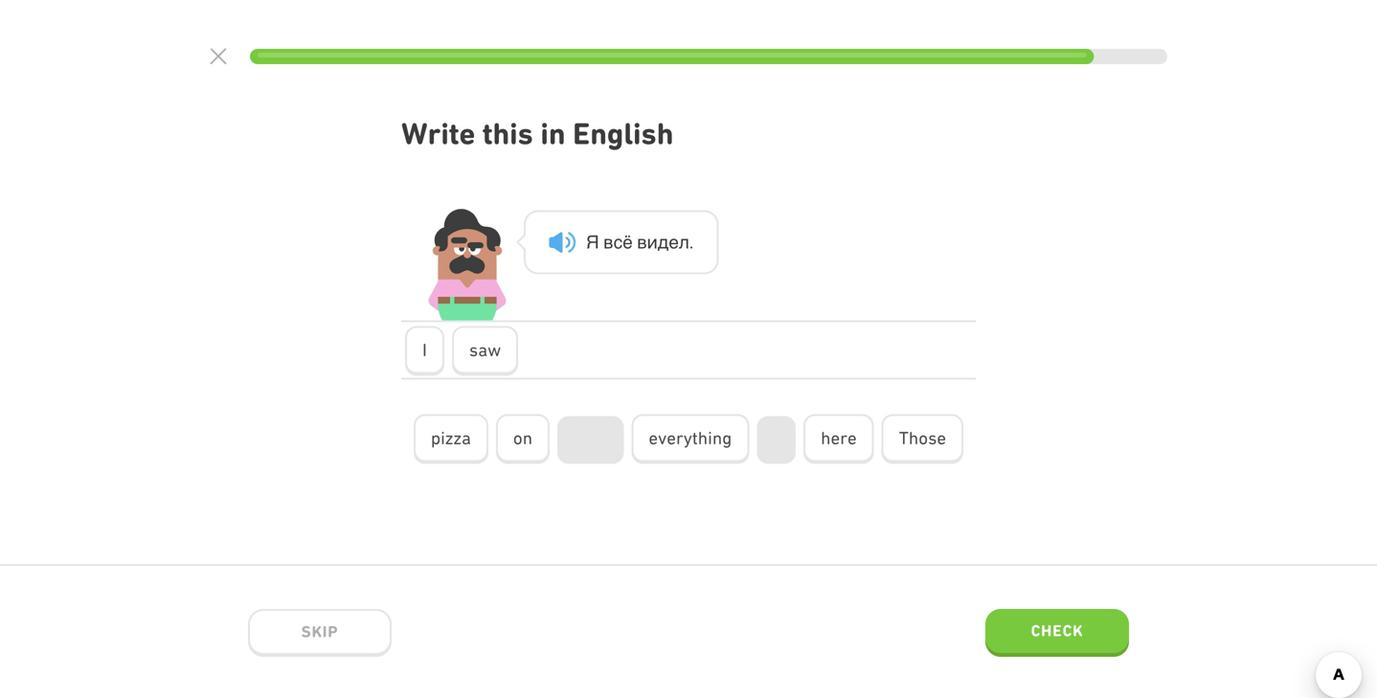 Task type: locate. For each thing, give the bounding box(es) containing it.
0 horizontal spatial в
[[604, 232, 614, 252]]

в
[[604, 232, 614, 252], [637, 232, 647, 252]]

everything button
[[632, 414, 750, 464]]

1 в from the left
[[604, 232, 614, 252]]

в right я
[[604, 232, 614, 252]]

saw
[[469, 340, 501, 360]]

2 в from the left
[[637, 232, 647, 252]]

я
[[586, 232, 599, 252]]

english
[[573, 116, 674, 151]]

в right ё at left
[[637, 232, 647, 252]]

check
[[1032, 622, 1084, 640]]

in
[[541, 116, 566, 151]]

write this in english
[[401, 116, 674, 151]]

everything
[[649, 428, 732, 448]]

в и д е л .
[[637, 232, 694, 252]]

check button
[[986, 609, 1130, 657]]

skip
[[301, 623, 339, 641]]

progress bar
[[250, 49, 1168, 64]]

pizza
[[431, 428, 471, 448]]

on
[[513, 428, 533, 448]]

here button
[[804, 414, 875, 464]]

1 horizontal spatial в
[[637, 232, 647, 252]]

и
[[647, 232, 658, 252]]

i
[[423, 340, 427, 360]]

в с ё
[[604, 232, 633, 252]]

в for с
[[604, 232, 614, 252]]



Task type: describe. For each thing, give the bounding box(es) containing it.
on button
[[496, 414, 550, 464]]

е
[[669, 232, 679, 252]]

ё
[[623, 232, 633, 252]]

л
[[679, 232, 690, 252]]

i button
[[405, 326, 444, 376]]

в for и
[[637, 232, 647, 252]]

here
[[821, 428, 857, 448]]

those
[[899, 428, 947, 448]]

saw button
[[452, 326, 519, 376]]

с
[[614, 232, 623, 252]]

those button
[[882, 414, 964, 464]]

pizza button
[[414, 414, 489, 464]]

.
[[690, 232, 694, 252]]

skip button
[[248, 609, 392, 657]]

write
[[401, 116, 476, 151]]

д
[[658, 232, 669, 252]]

this
[[483, 116, 534, 151]]



Task type: vqa. For each thing, say whether or not it's contained in the screenshot.
I Button
yes



